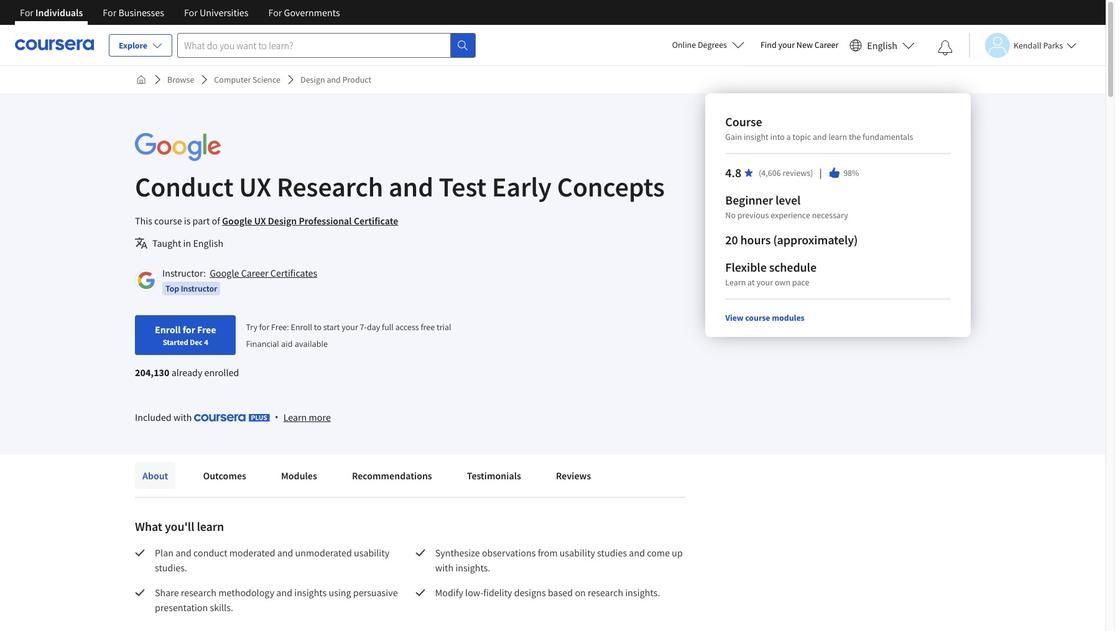 Task type: vqa. For each thing, say whether or not it's contained in the screenshot.
the left USABILITY
yes



Task type: describe. For each thing, give the bounding box(es) containing it.
usability inside synthesize observations from usability studies and come up with insights.
[[560, 547, 596, 560]]

kendall parks
[[1015, 40, 1064, 51]]

included
[[135, 411, 172, 424]]

with inside synthesize observations from usability studies and come up with insights.
[[435, 562, 454, 574]]

universities
[[200, 6, 249, 19]]

google ux design professional certificate link
[[222, 215, 399, 227]]

free
[[197, 324, 216, 336]]

skills.
[[210, 602, 233, 614]]

english button
[[845, 25, 921, 65]]

fundamentals
[[863, 131, 914, 143]]

in
[[183, 237, 191, 250]]

1 horizontal spatial career
[[815, 39, 839, 50]]

individuals
[[36, 6, 83, 19]]

2 research from the left
[[588, 587, 624, 599]]

a
[[787, 131, 791, 143]]

your inside find your new career link
[[779, 39, 795, 50]]

20 hours (approximately)
[[726, 232, 859, 248]]

modify
[[435, 587, 464, 599]]

early
[[492, 170, 552, 204]]

insights. inside synthesize observations from usability studies and come up with insights.
[[456, 562, 491, 574]]

google image
[[135, 133, 221, 161]]

1 vertical spatial insights.
[[626, 587, 661, 599]]

schedule
[[770, 260, 817, 275]]

explore button
[[109, 34, 172, 57]]

browse
[[167, 74, 194, 85]]

reviews)
[[783, 167, 814, 179]]

for for enroll
[[183, 324, 195, 336]]

computer
[[214, 74, 251, 85]]

learn inside "course gain insight into a topic and learn the fundamentals"
[[829, 131, 848, 143]]

pace
[[793, 277, 810, 288]]

google career certificates link
[[210, 267, 318, 279]]

and right "moderated"
[[277, 547, 293, 560]]

design and product
[[301, 74, 372, 85]]

enroll inside 'try for free: enroll to start your 7-day full access free trial financial aid available'
[[291, 322, 312, 333]]

flexible
[[726, 260, 767, 275]]

(4,606
[[759, 167, 782, 179]]

for for universities
[[184, 6, 198, 19]]

outcomes
[[203, 470, 246, 482]]

4.8
[[726, 165, 742, 180]]

beginner
[[726, 192, 774, 208]]

view
[[726, 312, 744, 324]]

conduct
[[194, 547, 228, 560]]

full
[[382, 322, 394, 333]]

for universities
[[184, 6, 249, 19]]

up
[[672, 547, 683, 560]]

for individuals
[[20, 6, 83, 19]]

(approximately)
[[774, 232, 859, 248]]

plan
[[155, 547, 174, 560]]

started
[[163, 337, 188, 347]]

modify low-fidelity designs based on research insights.
[[435, 587, 661, 599]]

concepts
[[558, 170, 665, 204]]

coursera image
[[15, 35, 94, 55]]

presentation
[[155, 602, 208, 614]]

certificates
[[271, 267, 318, 279]]

98%
[[844, 167, 860, 179]]

204,130
[[135, 367, 170, 379]]

0 vertical spatial google
[[222, 215, 252, 227]]

previous
[[738, 210, 770, 221]]

find
[[761, 39, 777, 50]]

conduct
[[135, 170, 234, 204]]

parks
[[1044, 40, 1064, 51]]

0 vertical spatial design
[[301, 74, 325, 85]]

taught
[[152, 237, 181, 250]]

enroll inside enroll for free started dec 4
[[155, 324, 181, 336]]

1 vertical spatial english
[[193, 237, 224, 250]]

professional
[[299, 215, 352, 227]]

using
[[329, 587, 351, 599]]

test
[[439, 170, 487, 204]]

modules
[[281, 470, 317, 482]]

and up certificate
[[389, 170, 434, 204]]

degrees
[[698, 39, 728, 50]]

for for try
[[259, 322, 270, 333]]

1 vertical spatial design
[[268, 215, 297, 227]]

4
[[204, 337, 208, 347]]

browse link
[[162, 68, 199, 91]]

about
[[143, 470, 168, 482]]

and inside "course gain insight into a topic and learn the fundamentals"
[[813, 131, 827, 143]]

|
[[819, 166, 824, 180]]

part
[[193, 215, 210, 227]]

explore
[[119, 40, 148, 51]]

beginner level no previous experience necessary
[[726, 192, 849, 221]]

observations
[[482, 547, 536, 560]]

trial
[[437, 322, 452, 333]]

home image
[[136, 75, 146, 85]]

based
[[548, 587, 573, 599]]

english inside button
[[868, 39, 898, 51]]

for for individuals
[[20, 6, 34, 19]]

into
[[771, 131, 785, 143]]

available
[[295, 339, 328, 350]]

this
[[135, 215, 152, 227]]

taught in english
[[152, 237, 224, 250]]

instructor
[[181, 283, 217, 294]]

1 vertical spatial ux
[[254, 215, 266, 227]]

share
[[155, 587, 179, 599]]

no
[[726, 210, 736, 221]]

google inside instructor: google career certificates top instructor
[[210, 267, 239, 279]]

What do you want to learn? text field
[[177, 33, 451, 58]]

and inside synthesize observations from usability studies and come up with insights.
[[629, 547, 645, 560]]

start
[[324, 322, 340, 333]]



Task type: locate. For each thing, give the bounding box(es) containing it.
4 for from the left
[[269, 6, 282, 19]]

usability right from at the bottom of the page
[[560, 547, 596, 560]]

1 usability from the left
[[354, 547, 390, 560]]

free
[[421, 322, 435, 333]]

career right the 'new'
[[815, 39, 839, 50]]

and right topic
[[813, 131, 827, 143]]

research inside "share research methodology and insights using persuasive presentation skills."
[[181, 587, 217, 599]]

1 vertical spatial your
[[757, 277, 774, 288]]

share research methodology and insights using persuasive presentation skills.
[[155, 587, 400, 614]]

at
[[748, 277, 755, 288]]

0 vertical spatial your
[[779, 39, 795, 50]]

for left individuals
[[20, 6, 34, 19]]

for for governments
[[269, 6, 282, 19]]

0 horizontal spatial usability
[[354, 547, 390, 560]]

recommendations
[[352, 470, 432, 482]]

top
[[166, 283, 179, 294]]

research up presentation
[[181, 587, 217, 599]]

1 horizontal spatial usability
[[560, 547, 596, 560]]

and right the plan at the left bottom of the page
[[176, 547, 192, 560]]

3 for from the left
[[184, 6, 198, 19]]

0 horizontal spatial for
[[183, 324, 195, 336]]

certificate
[[354, 215, 399, 227]]

low-
[[466, 587, 484, 599]]

0 vertical spatial course
[[154, 215, 182, 227]]

level
[[776, 192, 801, 208]]

0 horizontal spatial learn
[[284, 411, 307, 424]]

studies.
[[155, 562, 187, 574]]

with
[[174, 411, 192, 424], [435, 562, 454, 574]]

new
[[797, 39, 813, 50]]

for left businesses at the left top
[[103, 6, 117, 19]]

enrolled
[[205, 367, 239, 379]]

None search field
[[177, 33, 476, 58]]

learn inside • learn more
[[284, 411, 307, 424]]

for left governments
[[269, 6, 282, 19]]

2 horizontal spatial your
[[779, 39, 795, 50]]

for inside enroll for free started dec 4
[[183, 324, 195, 336]]

the
[[850, 131, 862, 143]]

reviews link
[[549, 462, 599, 490]]

synthesize observations from usability studies and come up with insights.
[[435, 547, 685, 574]]

dec
[[190, 337, 203, 347]]

0 vertical spatial insights.
[[456, 562, 491, 574]]

1 horizontal spatial design
[[301, 74, 325, 85]]

coursera plus image
[[194, 415, 270, 422]]

design left professional
[[268, 215, 297, 227]]

about link
[[135, 462, 176, 490]]

flexible schedule learn at your own pace
[[726, 260, 817, 288]]

0 horizontal spatial enroll
[[155, 324, 181, 336]]

7-
[[360, 322, 367, 333]]

what you'll learn
[[135, 519, 224, 535]]

1 horizontal spatial english
[[868, 39, 898, 51]]

1 vertical spatial with
[[435, 562, 454, 574]]

1 horizontal spatial with
[[435, 562, 454, 574]]

usability inside plan and conduct moderated and unmoderated usability studies.
[[354, 547, 390, 560]]

2 for from the left
[[103, 6, 117, 19]]

1 horizontal spatial your
[[757, 277, 774, 288]]

and left come
[[629, 547, 645, 560]]

persuasive
[[353, 587, 398, 599]]

computer science
[[214, 74, 281, 85]]

businesses
[[119, 6, 164, 19]]

design down "what do you want to learn?" "text field"
[[301, 74, 325, 85]]

from
[[538, 547, 558, 560]]

more
[[309, 411, 331, 424]]

ux right of
[[254, 215, 266, 227]]

1 horizontal spatial research
[[588, 587, 624, 599]]

your inside 'try for free: enroll to start your 7-day full access free trial financial aid available'
[[342, 322, 358, 333]]

and left product
[[327, 74, 341, 85]]

1 horizontal spatial learn
[[829, 131, 848, 143]]

insight
[[744, 131, 769, 143]]

this course is part of google ux design professional certificate
[[135, 215, 399, 227]]

course right "view"
[[746, 312, 771, 324]]

for
[[20, 6, 34, 19], [103, 6, 117, 19], [184, 6, 198, 19], [269, 6, 282, 19]]

learn left the
[[829, 131, 848, 143]]

governments
[[284, 6, 340, 19]]

1 vertical spatial course
[[746, 312, 771, 324]]

with right included
[[174, 411, 192, 424]]

banner navigation
[[10, 0, 350, 34]]

on
[[575, 587, 586, 599]]

and left insights
[[277, 587, 293, 599]]

0 horizontal spatial research
[[181, 587, 217, 599]]

•
[[275, 411, 279, 424]]

financial aid available button
[[246, 339, 328, 350]]

2 vertical spatial your
[[342, 322, 358, 333]]

(4,606 reviews) |
[[759, 166, 824, 180]]

already
[[172, 367, 203, 379]]

0 vertical spatial learn
[[726, 277, 746, 288]]

computer science link
[[209, 68, 286, 91]]

0 horizontal spatial career
[[241, 267, 269, 279]]

ux
[[239, 170, 271, 204], [254, 215, 266, 227]]

and inside "share research methodology and insights using persuasive presentation skills."
[[277, 587, 293, 599]]

0 horizontal spatial with
[[174, 411, 192, 424]]

career left certificates at left top
[[241, 267, 269, 279]]

methodology
[[219, 587, 275, 599]]

ux up this course is part of google ux design professional certificate
[[239, 170, 271, 204]]

research
[[181, 587, 217, 599], [588, 587, 624, 599]]

0 horizontal spatial your
[[342, 322, 358, 333]]

gain
[[726, 131, 743, 143]]

0 horizontal spatial learn
[[197, 519, 224, 535]]

learn right •
[[284, 411, 307, 424]]

recommendations link
[[345, 462, 440, 490]]

enroll
[[291, 322, 312, 333], [155, 324, 181, 336]]

try
[[246, 322, 258, 333]]

career
[[815, 39, 839, 50], [241, 267, 269, 279]]

enroll left to
[[291, 322, 312, 333]]

online
[[673, 39, 697, 50]]

insights. down synthesize
[[456, 562, 491, 574]]

reviews
[[556, 470, 592, 482]]

your right find
[[779, 39, 795, 50]]

instructor:
[[162, 267, 206, 279]]

insights. down come
[[626, 587, 661, 599]]

for inside 'try for free: enroll to start your 7-day full access free trial financial aid available'
[[259, 322, 270, 333]]

learn more link
[[284, 410, 331, 425]]

hours
[[741, 232, 771, 248]]

2 usability from the left
[[560, 547, 596, 560]]

0 vertical spatial learn
[[829, 131, 848, 143]]

for businesses
[[103, 6, 164, 19]]

for left universities
[[184, 6, 198, 19]]

204,130 already enrolled
[[135, 367, 239, 379]]

1 vertical spatial career
[[241, 267, 269, 279]]

for right the try
[[259, 322, 270, 333]]

usability up persuasive
[[354, 547, 390, 560]]

to
[[314, 322, 322, 333]]

1 horizontal spatial learn
[[726, 277, 746, 288]]

1 vertical spatial google
[[210, 267, 239, 279]]

1 horizontal spatial enroll
[[291, 322, 312, 333]]

your inside flexible schedule learn at your own pace
[[757, 277, 774, 288]]

learn inside flexible schedule learn at your own pace
[[726, 277, 746, 288]]

modules link
[[274, 462, 325, 490]]

0 horizontal spatial insights.
[[456, 562, 491, 574]]

for
[[259, 322, 270, 333], [183, 324, 195, 336]]

0 vertical spatial career
[[815, 39, 839, 50]]

research right on
[[588, 587, 624, 599]]

own
[[775, 277, 791, 288]]

google career certificates image
[[137, 271, 156, 290]]

conduct ux research and test early concepts
[[135, 170, 665, 204]]

find your new career link
[[755, 37, 845, 53]]

financial
[[246, 339, 279, 350]]

product
[[343, 74, 372, 85]]

try for free: enroll to start your 7-day full access free trial financial aid available
[[246, 322, 452, 350]]

unmoderated
[[295, 547, 352, 560]]

0 horizontal spatial design
[[268, 215, 297, 227]]

research
[[277, 170, 384, 204]]

of
[[212, 215, 220, 227]]

necessary
[[813, 210, 849, 221]]

0 vertical spatial english
[[868, 39, 898, 51]]

google right of
[[222, 215, 252, 227]]

learn left at on the top of page
[[726, 277, 746, 288]]

learn
[[829, 131, 848, 143], [197, 519, 224, 535]]

1 research from the left
[[181, 587, 217, 599]]

0 horizontal spatial course
[[154, 215, 182, 227]]

enroll up started
[[155, 324, 181, 336]]

you'll
[[165, 519, 195, 535]]

enroll for free started dec 4
[[155, 324, 216, 347]]

0 vertical spatial with
[[174, 411, 192, 424]]

for governments
[[269, 6, 340, 19]]

course
[[726, 114, 763, 129]]

for up dec
[[183, 324, 195, 336]]

learn up conduct
[[197, 519, 224, 535]]

career inside instructor: google career certificates top instructor
[[241, 267, 269, 279]]

instructor: google career certificates top instructor
[[162, 267, 318, 294]]

google
[[222, 215, 252, 227], [210, 267, 239, 279]]

google up instructor
[[210, 267, 239, 279]]

1 horizontal spatial insights.
[[626, 587, 661, 599]]

with down synthesize
[[435, 562, 454, 574]]

course for view
[[746, 312, 771, 324]]

show notifications image
[[939, 40, 954, 55]]

0 vertical spatial ux
[[239, 170, 271, 204]]

1 vertical spatial learn
[[284, 411, 307, 424]]

1 horizontal spatial course
[[746, 312, 771, 324]]

your right at on the top of page
[[757, 277, 774, 288]]

aid
[[281, 339, 293, 350]]

1 horizontal spatial for
[[259, 322, 270, 333]]

course for this
[[154, 215, 182, 227]]

come
[[647, 547, 670, 560]]

1 for from the left
[[20, 6, 34, 19]]

outcomes link
[[196, 462, 254, 490]]

for for businesses
[[103, 6, 117, 19]]

access
[[396, 322, 419, 333]]

design and product link
[[296, 68, 377, 91]]

0 horizontal spatial english
[[193, 237, 224, 250]]

your left 7-
[[342, 322, 358, 333]]

1 vertical spatial learn
[[197, 519, 224, 535]]

• learn more
[[275, 411, 331, 424]]

topic
[[793, 131, 812, 143]]

course left is
[[154, 215, 182, 227]]



